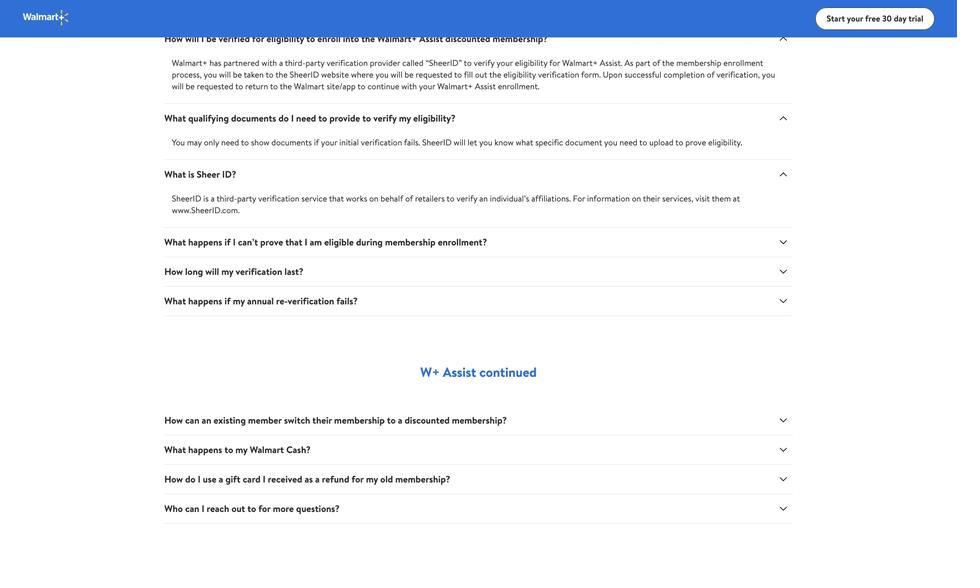 Task type: describe. For each thing, give the bounding box(es) containing it.
w+
[[420, 363, 440, 381]]

1 vertical spatial discounted
[[405, 414, 450, 426]]

happens for can't
[[188, 236, 222, 248]]

at
[[733, 193, 740, 204]]

card
[[243, 473, 261, 485]]

taken
[[244, 69, 264, 80]]

them
[[712, 193, 731, 204]]

switch
[[284, 414, 310, 426]]

sheerid is a third-party verification service that works on behalf of retailers to verify an individual's affiliations. for information on their services, visit them at www.sheerid.com.
[[172, 193, 740, 216]]

id?
[[222, 168, 236, 181]]

walmart+ up provider
[[377, 32, 417, 45]]

retailers
[[415, 193, 445, 204]]

1 horizontal spatial requested
[[416, 69, 452, 80]]

my for re-
[[233, 295, 245, 307]]

what
[[516, 137, 533, 148]]

site/app
[[327, 80, 356, 92]]

sheerid inside sheerid is a third-party verification service that works on behalf of retailers to verify an individual's affiliations. for information on their services, visit them at www.sheerid.com.
[[172, 193, 201, 204]]

1 horizontal spatial with
[[401, 80, 417, 92]]

1 vertical spatial their
[[313, 414, 332, 426]]

1 vertical spatial sheerid
[[422, 137, 452, 148]]

verified
[[219, 32, 250, 45]]

where
[[351, 69, 373, 80]]

upon
[[603, 69, 623, 80]]

has
[[209, 57, 221, 69]]

you right let
[[479, 137, 493, 148]]

an inside sheerid is a third-party verification service that works on behalf of retailers to verify an individual's affiliations. for information on their services, visit them at www.sheerid.com.
[[479, 193, 488, 204]]

only
[[204, 137, 219, 148]]

how do i use a gift card i received as a refund for my old membership? image
[[778, 474, 789, 485]]

0 vertical spatial do
[[278, 112, 289, 124]]

your inside button
[[847, 12, 863, 24]]

my for cash?
[[236, 443, 248, 456]]

1 on from the left
[[369, 193, 379, 204]]

provider
[[370, 57, 400, 69]]

enroll
[[317, 32, 341, 45]]

partnered
[[223, 57, 260, 69]]

return
[[245, 80, 268, 92]]

works
[[346, 193, 367, 204]]

specific
[[535, 137, 563, 148]]

how will i be verified for eligibility to enroll into the walmart+ assist discounted membership?
[[164, 32, 548, 45]]

what happens if i can't prove that i am eligible during membership enrollment?
[[164, 236, 487, 248]]

out inside the walmart+ has partnered with a third-party verification provider called "sheerid" to verify your eligibility for walmart+ assist. as part of the membership enrollment process, you will be taken to the sheerid website where you will be requested to fill out the eligibility verification form. upon successful completion of verification, you will be requested to return to the walmart site/app to continue with your walmart+ assist enrollment.
[[475, 69, 487, 80]]

2 on from the left
[[632, 193, 641, 204]]

party inside the walmart+ has partnered with a third-party verification provider called "sheerid" to verify your eligibility for walmart+ assist. as part of the membership enrollment process, you will be taken to the sheerid website where you will be requested to fill out the eligibility verification form. upon successful completion of verification, you will be requested to return to the walmart site/app to continue with your walmart+ assist enrollment.
[[306, 57, 325, 69]]

assist inside the walmart+ has partnered with a third-party verification provider called "sheerid" to verify your eligibility for walmart+ assist. as part of the membership enrollment process, you will be taken to the sheerid website where you will be requested to fill out the eligibility verification form. upon successful completion of verification, you will be requested to return to the walmart site/app to continue with your walmart+ assist enrollment.
[[475, 80, 496, 92]]

old
[[380, 473, 393, 485]]

know
[[495, 137, 514, 148]]

if for re-
[[225, 295, 231, 307]]

reach
[[207, 502, 229, 515]]

behalf
[[381, 193, 403, 204]]

called
[[402, 57, 424, 69]]

trial
[[909, 12, 924, 24]]

enrollment
[[724, 57, 763, 69]]

what happens if my annual re-verification fails? image
[[778, 296, 789, 307]]

verification left form.
[[538, 69, 579, 80]]

fails?
[[337, 295, 358, 307]]

continued
[[479, 363, 537, 381]]

how do i use a gift card i received as a refund for my old membership?
[[164, 473, 450, 485]]

their inside sheerid is a third-party verification service that works on behalf of retailers to verify an individual's affiliations. for information on their services, visit them at www.sheerid.com.
[[643, 193, 660, 204]]

your left initial
[[321, 137, 337, 148]]

1 vertical spatial documents
[[272, 137, 312, 148]]

may
[[187, 137, 202, 148]]

2 vertical spatial assist
[[443, 363, 476, 381]]

w+ assist continued
[[420, 363, 537, 381]]

provide
[[329, 112, 360, 124]]

fails.
[[404, 137, 420, 148]]

verification left fails.
[[361, 137, 402, 148]]

continue
[[368, 80, 399, 92]]

w+ image
[[22, 9, 70, 26]]

website
[[321, 69, 349, 80]]

that inside sheerid is a third-party verification service that works on behalf of retailers to verify an individual's affiliations. for information on their services, visit them at www.sheerid.com.
[[329, 193, 344, 204]]

eligibility.
[[708, 137, 743, 148]]

existing
[[214, 414, 246, 426]]

you may only need to show documents if your initial verification fails. sheerid will let you know what specific document you need to upload to prove eligibility.
[[172, 137, 743, 148]]

received
[[268, 473, 302, 485]]

you right the document on the top right of page
[[604, 137, 618, 148]]

is for sheerid
[[203, 193, 209, 204]]

who can i reach out to for more questions? image
[[778, 503, 789, 514]]

how can an existing member switch their membership to a discounted membership? image
[[778, 415, 789, 426]]

what for what is sheer id?
[[164, 168, 186, 181]]

form.
[[581, 69, 601, 80]]

verify inside the walmart+ has partnered with a third-party verification provider called "sheerid" to verify your eligibility for walmart+ assist. as part of the membership enrollment process, you will be taken to the sheerid website where you will be requested to fill out the eligibility verification form. upon successful completion of verification, you will be requested to return to the walmart site/app to continue with your walmart+ assist enrollment.
[[474, 57, 495, 69]]

what for what happens if my annual re-verification fails?
[[164, 295, 186, 307]]

1 vertical spatial walmart
[[250, 443, 284, 456]]

can't
[[238, 236, 258, 248]]

enrollment.
[[498, 80, 540, 92]]

www.sheerid.com.
[[172, 204, 240, 216]]

fill
[[464, 69, 473, 80]]

1 horizontal spatial of
[[653, 57, 660, 69]]

part
[[636, 57, 651, 69]]

annual
[[247, 295, 274, 307]]

2 vertical spatial membership?
[[395, 473, 450, 485]]

0 vertical spatial documents
[[231, 112, 276, 124]]

how for how will i be verified for eligibility to enroll into the walmart+ assist discounted membership?
[[164, 32, 183, 45]]

0 vertical spatial discounted
[[445, 32, 490, 45]]

verification down last?
[[288, 295, 334, 307]]

individual's
[[490, 193, 529, 204]]

show
[[251, 137, 269, 148]]

cash?
[[286, 443, 311, 456]]

your up enrollment.
[[497, 57, 513, 69]]

0 vertical spatial if
[[314, 137, 319, 148]]

1 vertical spatial prove
[[260, 236, 283, 248]]

into
[[343, 32, 359, 45]]

what happens if i can't prove that i am eligible during membership enrollment? image
[[778, 237, 789, 248]]

use
[[203, 473, 216, 485]]

to inside sheerid is a third-party verification service that works on behalf of retailers to verify an individual's affiliations. for information on their services, visit them at www.sheerid.com.
[[447, 193, 455, 204]]

for
[[573, 193, 585, 204]]

walmart+ left assist.
[[562, 57, 598, 69]]

member
[[248, 414, 282, 426]]

what qualifying documents do i need to provide to verify my eligibility?
[[164, 112, 456, 124]]

verification,
[[717, 69, 760, 80]]

how long will my verification last?
[[164, 265, 304, 278]]

"sheerid"
[[426, 57, 462, 69]]

during
[[356, 236, 383, 248]]

1 horizontal spatial prove
[[686, 137, 706, 148]]

long
[[185, 265, 203, 278]]

membership inside the walmart+ has partnered with a third-party verification provider called "sheerid" to verify your eligibility for walmart+ assist. as part of the membership enrollment process, you will be taken to the sheerid website where you will be requested to fill out the eligibility verification form. upon successful completion of verification, you will be requested to return to the walmart site/app to continue with your walmart+ assist enrollment.
[[676, 57, 722, 69]]



Task type: locate. For each thing, give the bounding box(es) containing it.
that left 'works'
[[329, 193, 344, 204]]

assist right 'w+'
[[443, 363, 476, 381]]

of
[[653, 57, 660, 69], [707, 69, 715, 80], [405, 193, 413, 204]]

0 vertical spatial their
[[643, 193, 660, 204]]

0 horizontal spatial requested
[[197, 80, 233, 92]]

let
[[468, 137, 477, 148]]

verification up the annual
[[236, 265, 282, 278]]

re-
[[276, 295, 288, 307]]

you right process,
[[204, 69, 217, 80]]

on right 'works'
[[369, 193, 379, 204]]

happens up long
[[188, 236, 222, 248]]

verification inside sheerid is a third-party verification service that works on behalf of retailers to verify an individual's affiliations. for information on their services, visit them at www.sheerid.com.
[[258, 193, 299, 204]]

their right switch
[[313, 414, 332, 426]]

0 vertical spatial walmart
[[294, 80, 325, 92]]

1 happens from the top
[[188, 236, 222, 248]]

can right who
[[185, 502, 199, 515]]

1 horizontal spatial out
[[475, 69, 487, 80]]

out right fill
[[475, 69, 487, 80]]

their left services,
[[643, 193, 660, 204]]

verification
[[327, 57, 368, 69], [538, 69, 579, 80], [361, 137, 402, 148], [258, 193, 299, 204], [236, 265, 282, 278], [288, 295, 334, 307]]

initial
[[339, 137, 359, 148]]

my up gift
[[236, 443, 248, 456]]

0 vertical spatial sheerid
[[290, 69, 319, 80]]

to
[[306, 32, 315, 45], [464, 57, 472, 69], [266, 69, 274, 80], [454, 69, 462, 80], [235, 80, 243, 92], [270, 80, 278, 92], [358, 80, 366, 92], [318, 112, 327, 124], [362, 112, 371, 124], [241, 137, 249, 148], [639, 137, 647, 148], [676, 137, 684, 148], [447, 193, 455, 204], [387, 414, 396, 426], [225, 443, 233, 456], [247, 502, 256, 515]]

verify
[[474, 57, 495, 69], [373, 112, 397, 124], [457, 193, 477, 204]]

who can i reach out to for more questions?
[[164, 502, 340, 515]]

requested left fill
[[416, 69, 452, 80]]

0 horizontal spatial membership
[[334, 414, 385, 426]]

2 vertical spatial verify
[[457, 193, 477, 204]]

need
[[296, 112, 316, 124], [221, 137, 239, 148], [620, 137, 638, 148]]

what for what happens if i can't prove that i am eligible during membership enrollment?
[[164, 236, 186, 248]]

am
[[310, 236, 322, 248]]

your down called
[[419, 80, 435, 92]]

walmart+ left has
[[172, 57, 207, 69]]

the
[[361, 32, 375, 45], [662, 57, 674, 69], [275, 69, 288, 80], [489, 69, 501, 80], [280, 80, 292, 92]]

eligible
[[324, 236, 354, 248]]

1 horizontal spatial on
[[632, 193, 641, 204]]

membership
[[676, 57, 722, 69], [385, 236, 436, 248], [334, 414, 385, 426]]

membership?
[[493, 32, 548, 45], [452, 414, 507, 426], [395, 473, 450, 485]]

your left free
[[847, 12, 863, 24]]

verify right fill
[[474, 57, 495, 69]]

party down enroll
[[306, 57, 325, 69]]

affiliations.
[[531, 193, 571, 204]]

2 horizontal spatial of
[[707, 69, 715, 80]]

an
[[479, 193, 488, 204], [202, 414, 211, 426]]

happens down long
[[188, 295, 222, 307]]

free
[[865, 12, 880, 24]]

verification up site/app
[[327, 57, 368, 69]]

how long will my verification last? image
[[778, 266, 789, 277]]

what happens if my annual re-verification fails?
[[164, 295, 358, 307]]

of right part
[[653, 57, 660, 69]]

2 horizontal spatial membership
[[676, 57, 722, 69]]

walmart+ down "sheerid" on the top of the page
[[437, 80, 473, 92]]

0 horizontal spatial need
[[221, 137, 239, 148]]

for right verified
[[252, 32, 264, 45]]

0 vertical spatial party
[[306, 57, 325, 69]]

how will i be verified for eligibility to enroll into the walmart+ assist discounted membership? image
[[778, 33, 789, 44]]

be
[[206, 32, 216, 45], [233, 69, 242, 80], [405, 69, 414, 80], [186, 80, 195, 92]]

need right only in the top of the page
[[221, 137, 239, 148]]

2 happens from the top
[[188, 295, 222, 307]]

0 horizontal spatial that
[[285, 236, 302, 248]]

can left existing
[[185, 414, 199, 426]]

sheerid left website
[[290, 69, 319, 80]]

1 vertical spatial can
[[185, 502, 199, 515]]

my for last?
[[221, 265, 233, 278]]

start
[[827, 12, 845, 24]]

0 vertical spatial membership
[[676, 57, 722, 69]]

4 what from the top
[[164, 295, 186, 307]]

requested
[[416, 69, 452, 80], [197, 80, 233, 92]]

with up return
[[262, 57, 277, 69]]

0 horizontal spatial their
[[313, 414, 332, 426]]

1 horizontal spatial sheerid
[[290, 69, 319, 80]]

3 how from the top
[[164, 414, 183, 426]]

third- inside sheerid is a third-party verification service that works on behalf of retailers to verify an individual's affiliations. for information on their services, visit them at www.sheerid.com.
[[217, 193, 237, 204]]

0 horizontal spatial is
[[188, 168, 194, 181]]

of right behalf
[[405, 193, 413, 204]]

out right reach
[[231, 502, 245, 515]]

assist
[[419, 32, 443, 45], [475, 80, 496, 92], [443, 363, 476, 381]]

0 vertical spatial can
[[185, 414, 199, 426]]

third- inside the walmart+ has partnered with a third-party verification provider called "sheerid" to verify your eligibility for walmart+ assist. as part of the membership enrollment process, you will be taken to the sheerid website where you will be requested to fill out the eligibility verification form. upon successful completion of verification, you will be requested to return to the walmart site/app to continue with your walmart+ assist enrollment.
[[285, 57, 306, 69]]

1 vertical spatial happens
[[188, 295, 222, 307]]

2 vertical spatial membership
[[334, 414, 385, 426]]

2 vertical spatial sheerid
[[172, 193, 201, 204]]

assist.
[[600, 57, 623, 69]]

prove left eligibility.
[[686, 137, 706, 148]]

1 horizontal spatial membership
[[385, 236, 436, 248]]

1 what from the top
[[164, 112, 186, 124]]

documents up the show
[[231, 112, 276, 124]]

how for how long will my verification last?
[[164, 265, 183, 278]]

1 vertical spatial assist
[[475, 80, 496, 92]]

party
[[306, 57, 325, 69], [237, 193, 256, 204]]

2 what from the top
[[164, 168, 186, 181]]

you
[[172, 137, 185, 148]]

0 horizontal spatial sheerid
[[172, 193, 201, 204]]

0 vertical spatial is
[[188, 168, 194, 181]]

how for how do i use a gift card i received as a refund for my old membership?
[[164, 473, 183, 485]]

will
[[185, 32, 199, 45], [219, 69, 231, 80], [391, 69, 403, 80], [172, 80, 184, 92], [454, 137, 466, 148], [205, 265, 219, 278]]

a
[[279, 57, 283, 69], [211, 193, 215, 204], [398, 414, 403, 426], [219, 473, 223, 485], [315, 473, 320, 485]]

third- down id?
[[217, 193, 237, 204]]

refund
[[322, 473, 349, 485]]

assist right fill
[[475, 80, 496, 92]]

you
[[204, 69, 217, 80], [375, 69, 389, 80], [762, 69, 775, 80], [479, 137, 493, 148], [604, 137, 618, 148]]

requested down has
[[197, 80, 233, 92]]

questions?
[[296, 502, 340, 515]]

4 how from the top
[[164, 473, 183, 485]]

an left existing
[[202, 414, 211, 426]]

1 vertical spatial membership?
[[452, 414, 507, 426]]

walmart
[[294, 80, 325, 92], [250, 443, 284, 456]]

out
[[475, 69, 487, 80], [231, 502, 245, 515]]

qualifying
[[188, 112, 229, 124]]

0 vertical spatial third-
[[285, 57, 306, 69]]

is down sheer
[[203, 193, 209, 204]]

what for what qualifying documents do i need to provide to verify my eligibility?
[[164, 112, 186, 124]]

last?
[[285, 265, 304, 278]]

party up can't
[[237, 193, 256, 204]]

sheerid inside the walmart+ has partnered with a third-party verification provider called "sheerid" to verify your eligibility for walmart+ assist. as part of the membership enrollment process, you will be taken to the sheerid website where you will be requested to fill out the eligibility verification form. upon successful completion of verification, you will be requested to return to the walmart site/app to continue with your walmart+ assist enrollment.
[[290, 69, 319, 80]]

as
[[625, 57, 634, 69]]

a inside the walmart+ has partnered with a third-party verification provider called "sheerid" to verify your eligibility for walmart+ assist. as part of the membership enrollment process, you will be taken to the sheerid website where you will be requested to fill out the eligibility verification form. upon successful completion of verification, you will be requested to return to the walmart site/app to continue with your walmart+ assist enrollment.
[[279, 57, 283, 69]]

third-
[[285, 57, 306, 69], [217, 193, 237, 204]]

sheerid down eligibility?
[[422, 137, 452, 148]]

0 horizontal spatial on
[[369, 193, 379, 204]]

need left provide
[[296, 112, 316, 124]]

walmart inside the walmart+ has partnered with a third-party verification provider called "sheerid" to verify your eligibility for walmart+ assist. as part of the membership enrollment process, you will be taken to the sheerid website where you will be requested to fill out the eligibility verification form. upon successful completion of verification, you will be requested to return to the walmart site/app to continue with your walmart+ assist enrollment.
[[294, 80, 325, 92]]

0 vertical spatial out
[[475, 69, 487, 80]]

gift
[[225, 473, 240, 485]]

0 vertical spatial with
[[262, 57, 277, 69]]

verify down continue
[[373, 112, 397, 124]]

an left individual's
[[479, 193, 488, 204]]

eligibility
[[267, 32, 304, 45], [515, 57, 548, 69], [503, 69, 536, 80]]

is left sheer
[[188, 168, 194, 181]]

you right verification,
[[762, 69, 775, 80]]

can for how
[[185, 414, 199, 426]]

1 how from the top
[[164, 32, 183, 45]]

be up qualifying
[[186, 80, 195, 92]]

upload
[[649, 137, 674, 148]]

0 vertical spatial membership?
[[493, 32, 548, 45]]

third- left website
[[285, 57, 306, 69]]

sheer
[[197, 168, 220, 181]]

more
[[273, 502, 294, 515]]

0 horizontal spatial prove
[[260, 236, 283, 248]]

0 horizontal spatial do
[[185, 473, 196, 485]]

be left taken
[[233, 69, 242, 80]]

1 vertical spatial do
[[185, 473, 196, 485]]

walmart up the what qualifying documents do i need to provide to verify my eligibility?
[[294, 80, 325, 92]]

be left verified
[[206, 32, 216, 45]]

how for how can an existing member switch their membership to a discounted membership?
[[164, 414, 183, 426]]

walmart+ has partnered with a third-party verification provider called "sheerid" to verify your eligibility for walmart+ assist. as part of the membership enrollment process, you will be taken to the sheerid website where you will be requested to fill out the eligibility verification form. upon successful completion of verification, you will be requested to return to the walmart site/app to continue with your walmart+ assist enrollment.
[[172, 57, 775, 92]]

what is sheer id?
[[164, 168, 236, 181]]

day
[[894, 12, 907, 24]]

1 vertical spatial third-
[[217, 193, 237, 204]]

1 vertical spatial is
[[203, 193, 209, 204]]

0 horizontal spatial an
[[202, 414, 211, 426]]

documents down the what qualifying documents do i need to provide to verify my eligibility?
[[272, 137, 312, 148]]

enrollment?
[[438, 236, 487, 248]]

process,
[[172, 69, 202, 80]]

information
[[587, 193, 630, 204]]

2 vertical spatial if
[[225, 295, 231, 307]]

verify inside sheerid is a third-party verification service that works on behalf of retailers to verify an individual's affiliations. for information on their services, visit them at www.sheerid.com.
[[457, 193, 477, 204]]

1 horizontal spatial do
[[278, 112, 289, 124]]

0 vertical spatial an
[[479, 193, 488, 204]]

3 happens from the top
[[188, 443, 222, 456]]

i
[[201, 32, 204, 45], [291, 112, 294, 124], [233, 236, 236, 248], [305, 236, 308, 248], [198, 473, 201, 485], [263, 473, 266, 485], [202, 502, 204, 515]]

0 horizontal spatial of
[[405, 193, 413, 204]]

on right information
[[632, 193, 641, 204]]

1 vertical spatial that
[[285, 236, 302, 248]]

my
[[399, 112, 411, 124], [221, 265, 233, 278], [233, 295, 245, 307], [236, 443, 248, 456], [366, 473, 378, 485]]

documents
[[231, 112, 276, 124], [272, 137, 312, 148]]

1 horizontal spatial need
[[296, 112, 316, 124]]

my left the annual
[[233, 295, 245, 307]]

if left can't
[[225, 236, 231, 248]]

is for what
[[188, 168, 194, 181]]

for left form.
[[549, 57, 560, 69]]

1 horizontal spatial their
[[643, 193, 660, 204]]

of inside sheerid is a third-party verification service that works on behalf of retailers to verify an individual's affiliations. for information on their services, visit them at www.sheerid.com.
[[405, 193, 413, 204]]

1 horizontal spatial third-
[[285, 57, 306, 69]]

completion
[[664, 69, 705, 80]]

for right refund
[[352, 473, 364, 485]]

if down how long will my verification last?
[[225, 295, 231, 307]]

30
[[882, 12, 892, 24]]

1 horizontal spatial that
[[329, 193, 344, 204]]

0 vertical spatial verify
[[474, 57, 495, 69]]

if for prove
[[225, 236, 231, 248]]

1 vertical spatial with
[[401, 80, 417, 92]]

for inside the walmart+ has partnered with a third-party verification provider called "sheerid" to verify your eligibility for walmart+ assist. as part of the membership enrollment process, you will be taken to the sheerid website where you will be requested to fill out the eligibility verification form. upon successful completion of verification, you will be requested to return to the walmart site/app to continue with your walmart+ assist enrollment.
[[549, 57, 560, 69]]

my right long
[[221, 265, 233, 278]]

your
[[847, 12, 863, 24], [497, 57, 513, 69], [419, 80, 435, 92], [321, 137, 337, 148]]

that left am
[[285, 236, 302, 248]]

verification left service
[[258, 193, 299, 204]]

what happens to my walmart cash?
[[164, 443, 311, 456]]

0 horizontal spatial party
[[237, 193, 256, 204]]

2 horizontal spatial need
[[620, 137, 638, 148]]

my up fails.
[[399, 112, 411, 124]]

can for who
[[185, 502, 199, 515]]

need left upload
[[620, 137, 638, 148]]

a inside sheerid is a third-party verification service that works on behalf of retailers to verify an individual's affiliations. for information on their services, visit them at www.sheerid.com.
[[211, 193, 215, 204]]

what happens to my walmart cash? image
[[778, 444, 789, 455]]

2 horizontal spatial sheerid
[[422, 137, 452, 148]]

verify right retailers
[[457, 193, 477, 204]]

for left more
[[258, 502, 271, 515]]

1 horizontal spatial an
[[479, 193, 488, 204]]

you right where at the top
[[375, 69, 389, 80]]

1 vertical spatial if
[[225, 236, 231, 248]]

assist up "sheerid" on the top of the page
[[419, 32, 443, 45]]

how can an existing member switch their membership to a discounted membership?
[[164, 414, 507, 426]]

1 vertical spatial membership
[[385, 236, 436, 248]]

5 what from the top
[[164, 443, 186, 456]]

happens up use
[[188, 443, 222, 456]]

successful
[[625, 69, 662, 80]]

what qualifying documents do i need to provide to verify my eligibility? image
[[778, 113, 789, 124]]

1 horizontal spatial is
[[203, 193, 209, 204]]

service
[[302, 193, 327, 204]]

2 vertical spatial happens
[[188, 443, 222, 456]]

as
[[305, 473, 313, 485]]

can
[[185, 414, 199, 426], [185, 502, 199, 515]]

0 vertical spatial happens
[[188, 236, 222, 248]]

party inside sheerid is a third-party verification service that works on behalf of retailers to verify an individual's affiliations. for information on their services, visit them at www.sheerid.com.
[[237, 193, 256, 204]]

what for what happens to my walmart cash?
[[164, 443, 186, 456]]

1 horizontal spatial party
[[306, 57, 325, 69]]

start your free 30 day trial
[[827, 12, 924, 24]]

1 vertical spatial out
[[231, 502, 245, 515]]

eligibility?
[[413, 112, 456, 124]]

prove right can't
[[260, 236, 283, 248]]

with
[[262, 57, 277, 69], [401, 80, 417, 92]]

2 how from the top
[[164, 265, 183, 278]]

1 horizontal spatial walmart
[[294, 80, 325, 92]]

walmart+
[[377, 32, 417, 45], [172, 57, 207, 69], [562, 57, 598, 69], [437, 80, 473, 92]]

start your free 30 day trial button
[[816, 7, 935, 30]]

0 vertical spatial that
[[329, 193, 344, 204]]

1 vertical spatial party
[[237, 193, 256, 204]]

1 vertical spatial an
[[202, 414, 211, 426]]

1 vertical spatial verify
[[373, 112, 397, 124]]

be right provider
[[405, 69, 414, 80]]

0 horizontal spatial with
[[262, 57, 277, 69]]

visit
[[695, 193, 710, 204]]

0 vertical spatial assist
[[419, 32, 443, 45]]

0 horizontal spatial out
[[231, 502, 245, 515]]

what is sheer id? image
[[778, 169, 789, 180]]

happens for walmart
[[188, 443, 222, 456]]

if down the what qualifying documents do i need to provide to verify my eligibility?
[[314, 137, 319, 148]]

my left old
[[366, 473, 378, 485]]

with down called
[[401, 80, 417, 92]]

of right completion
[[707, 69, 715, 80]]

walmart down member
[[250, 443, 284, 456]]

0 horizontal spatial walmart
[[250, 443, 284, 456]]

sheerid down what is sheer id?
[[172, 193, 201, 204]]

is inside sheerid is a third-party verification service that works on behalf of retailers to verify an individual's affiliations. for information on their services, visit them at www.sheerid.com.
[[203, 193, 209, 204]]

0 horizontal spatial third-
[[217, 193, 237, 204]]

0 vertical spatial prove
[[686, 137, 706, 148]]

their
[[643, 193, 660, 204], [313, 414, 332, 426]]

happens for annual
[[188, 295, 222, 307]]

3 what from the top
[[164, 236, 186, 248]]



Task type: vqa. For each thing, say whether or not it's contained in the screenshot.
enrollment?
yes



